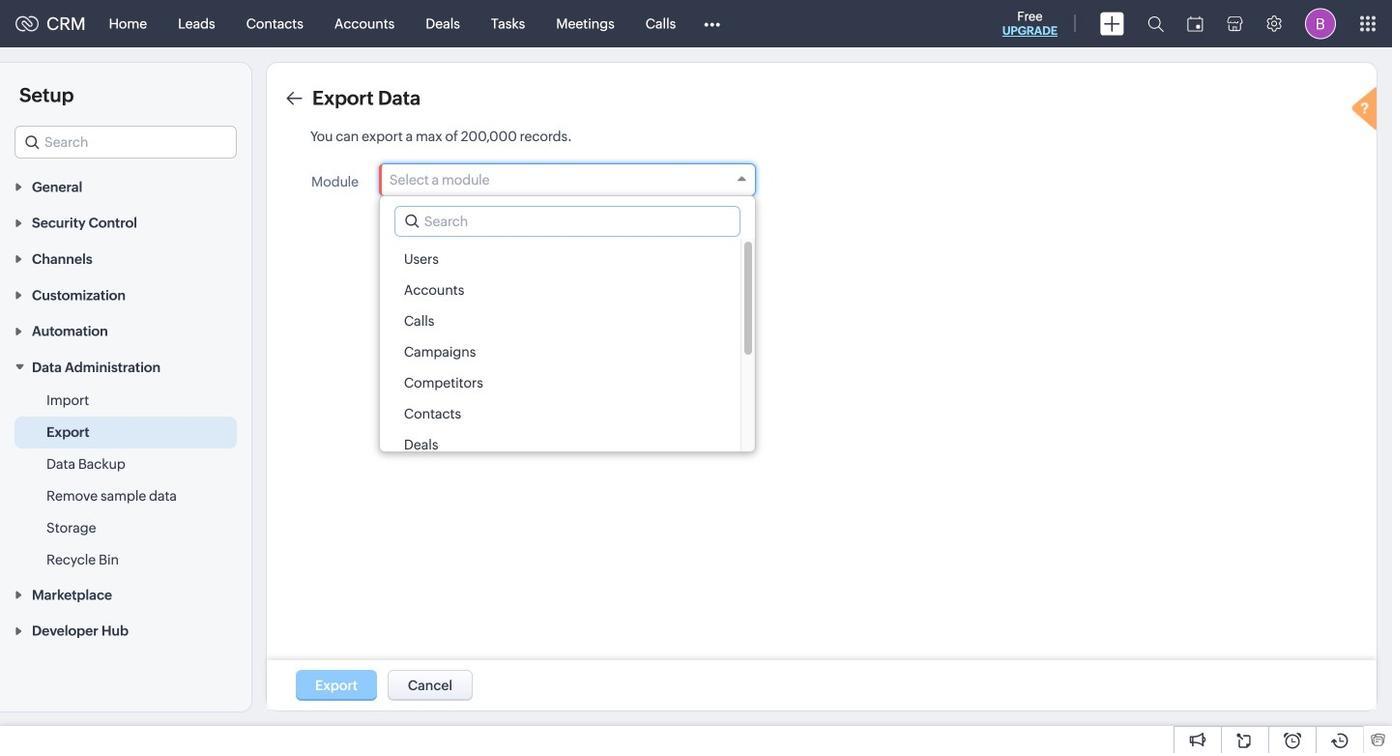 Task type: describe. For each thing, give the bounding box(es) containing it.
Other Modules field
[[692, 8, 733, 39]]

create menu element
[[1089, 0, 1136, 47]]

none field search
[[15, 126, 237, 159]]

create menu image
[[1101, 12, 1125, 35]]

search image
[[1148, 15, 1164, 32]]

calendar image
[[1188, 16, 1204, 31]]

search element
[[1136, 0, 1176, 47]]

profile image
[[1306, 8, 1336, 39]]



Task type: locate. For each thing, give the bounding box(es) containing it.
list box
[[380, 239, 755, 460]]

Search text field
[[395, 207, 740, 236]]

help image
[[1348, 84, 1387, 137]]

logo image
[[15, 16, 39, 31]]

Search text field
[[15, 127, 236, 158]]

region
[[0, 385, 251, 576]]

None field
[[15, 126, 237, 159], [379, 163, 756, 196], [379, 163, 756, 196]]

profile element
[[1294, 0, 1348, 47]]



Task type: vqa. For each thing, say whether or not it's contained in the screenshot.
Profile image
yes



